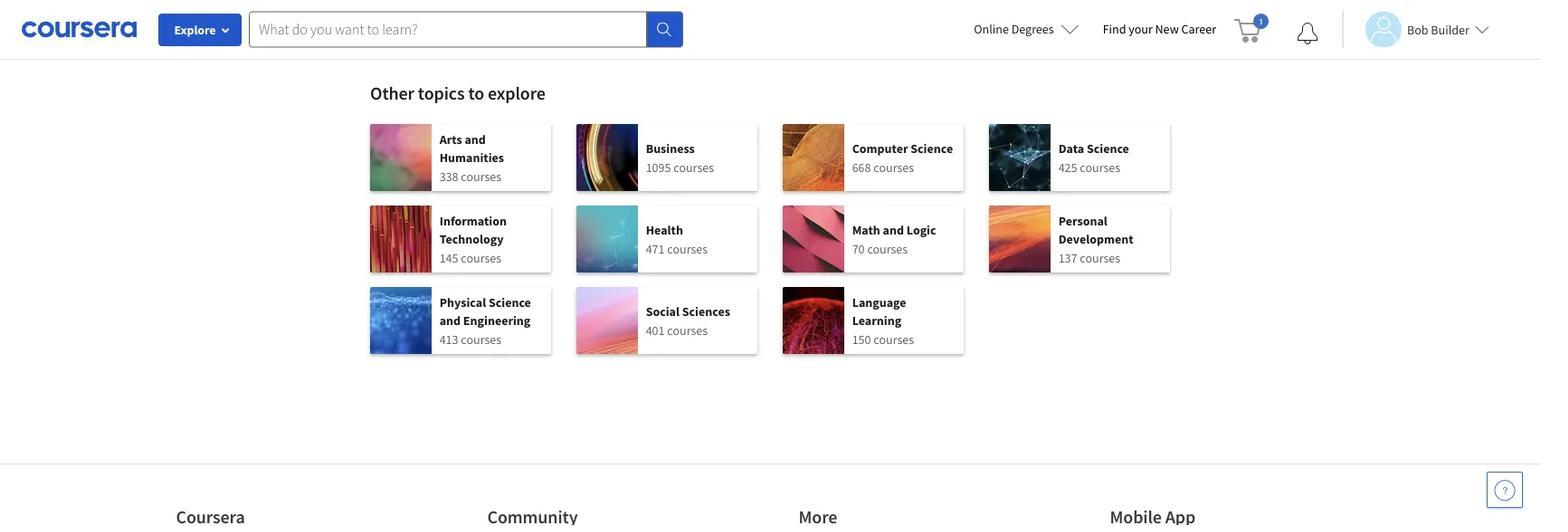 Task type: describe. For each thing, give the bounding box(es) containing it.
list containing arts and humanities
[[370, 124, 1172, 368]]

courses inside computer science 668 courses
[[874, 159, 915, 175]]

arts and humanities 338 courses
[[440, 131, 504, 184]]

145
[[440, 249, 459, 266]]

builder
[[1432, 21, 1470, 38]]

technology
[[440, 230, 504, 247]]

information technology 145 courses
[[440, 212, 507, 266]]

150
[[853, 331, 871, 347]]

coursera image
[[22, 15, 137, 44]]

math and logic 70 courses
[[853, 221, 937, 257]]

bob builder button
[[1343, 11, 1490, 48]]

explore
[[488, 82, 546, 105]]

online degrees button
[[960, 9, 1094, 49]]

to
[[468, 82, 484, 105]]

online degrees
[[974, 21, 1054, 37]]

explore button
[[158, 14, 242, 46]]

and for arts
[[465, 131, 486, 147]]

other
[[370, 82, 415, 105]]

physical
[[440, 294, 486, 310]]

and inside the physical science and engineering 413 courses
[[440, 312, 461, 328]]

courses inside math and logic 70 courses
[[868, 240, 908, 257]]

physical science and engineering 413 courses
[[440, 294, 531, 347]]

computer science 668 courses
[[853, 140, 954, 175]]

courses inside business 1095 courses
[[674, 159, 714, 175]]

bob builder
[[1408, 21, 1470, 38]]

70
[[853, 240, 865, 257]]

science for physical science and engineering 413 courses
[[489, 294, 531, 310]]

338
[[440, 168, 459, 184]]

logic
[[907, 221, 937, 238]]

bob
[[1408, 21, 1429, 38]]

career
[[1182, 21, 1217, 37]]

math
[[853, 221, 881, 238]]

courses inside the data science 425 courses
[[1080, 159, 1121, 175]]

courses inside the "arts and humanities 338 courses"
[[461, 168, 502, 184]]

1095
[[646, 159, 671, 175]]

language
[[853, 294, 907, 310]]

science for computer science 668 courses
[[911, 140, 954, 156]]

social
[[646, 303, 680, 319]]

courses inside personal development 137 courses
[[1080, 249, 1121, 266]]

health 471 courses
[[646, 221, 708, 257]]

your
[[1129, 21, 1153, 37]]

find your new career link
[[1094, 18, 1226, 41]]

engineering
[[463, 312, 531, 328]]

find your new career
[[1103, 21, 1217, 37]]

courses inside social sciences 401 courses
[[668, 322, 708, 338]]



Task type: vqa. For each thing, say whether or not it's contained in the screenshot.


Task type: locate. For each thing, give the bounding box(es) containing it.
2 horizontal spatial science
[[1087, 140, 1130, 156]]

401
[[646, 322, 665, 338]]

courses inside health 471 courses
[[668, 240, 708, 257]]

1 vertical spatial and
[[883, 221, 905, 238]]

data
[[1059, 140, 1085, 156]]

courses down math
[[868, 240, 908, 257]]

425
[[1059, 159, 1078, 175]]

and inside math and logic 70 courses
[[883, 221, 905, 238]]

471
[[646, 240, 665, 257]]

topics
[[418, 82, 465, 105]]

0 vertical spatial and
[[465, 131, 486, 147]]

find
[[1103, 21, 1127, 37]]

show notifications image
[[1297, 23, 1319, 44]]

668
[[853, 159, 871, 175]]

What do you want to learn? text field
[[249, 11, 647, 48]]

and
[[465, 131, 486, 147], [883, 221, 905, 238], [440, 312, 461, 328]]

courses down computer
[[874, 159, 915, 175]]

learning
[[853, 312, 902, 328]]

data science 425 courses
[[1059, 140, 1130, 175]]

1 horizontal spatial science
[[911, 140, 954, 156]]

and right math
[[883, 221, 905, 238]]

social sciences 401 courses
[[646, 303, 731, 338]]

information
[[440, 212, 507, 229]]

courses down technology
[[461, 249, 502, 266]]

science inside computer science 668 courses
[[911, 140, 954, 156]]

science
[[911, 140, 954, 156], [1087, 140, 1130, 156], [489, 294, 531, 310]]

and up humanities
[[465, 131, 486, 147]]

courses right the "425"
[[1080, 159, 1121, 175]]

courses
[[674, 159, 714, 175], [874, 159, 915, 175], [1080, 159, 1121, 175], [461, 168, 502, 184], [668, 240, 708, 257], [868, 240, 908, 257], [461, 249, 502, 266], [1080, 249, 1121, 266], [668, 322, 708, 338], [461, 331, 502, 347], [874, 331, 915, 347]]

courses down the sciences
[[668, 322, 708, 338]]

new
[[1156, 21, 1179, 37]]

help center image
[[1495, 479, 1517, 501]]

and up 413
[[440, 312, 461, 328]]

and for math
[[883, 221, 905, 238]]

courses down learning
[[874, 331, 915, 347]]

development
[[1059, 230, 1134, 247]]

courses down development
[[1080, 249, 1121, 266]]

personal development 137 courses
[[1059, 212, 1134, 266]]

courses inside language learning 150 courses
[[874, 331, 915, 347]]

courses down health
[[668, 240, 708, 257]]

shopping cart: 1 item image
[[1235, 14, 1269, 43]]

science right computer
[[911, 140, 954, 156]]

2 vertical spatial and
[[440, 312, 461, 328]]

1 horizontal spatial and
[[465, 131, 486, 147]]

business 1095 courses
[[646, 140, 714, 175]]

0 horizontal spatial and
[[440, 312, 461, 328]]

arts
[[440, 131, 462, 147]]

health
[[646, 221, 684, 238]]

degrees
[[1012, 21, 1054, 37]]

413
[[440, 331, 459, 347]]

science inside the data science 425 courses
[[1087, 140, 1130, 156]]

language learning 150 courses
[[853, 294, 915, 347]]

courses down humanities
[[461, 168, 502, 184]]

computer
[[853, 140, 909, 156]]

None search field
[[249, 11, 684, 48]]

business
[[646, 140, 695, 156]]

list
[[370, 124, 1172, 368]]

0 horizontal spatial science
[[489, 294, 531, 310]]

137
[[1059, 249, 1078, 266]]

2 horizontal spatial and
[[883, 221, 905, 238]]

online
[[974, 21, 1009, 37]]

science right data
[[1087, 140, 1130, 156]]

and inside the "arts and humanities 338 courses"
[[465, 131, 486, 147]]

science for data science 425 courses
[[1087, 140, 1130, 156]]

humanities
[[440, 149, 504, 165]]

courses down business at the top
[[674, 159, 714, 175]]

explore
[[174, 22, 216, 38]]

courses inside the physical science and engineering 413 courses
[[461, 331, 502, 347]]

personal
[[1059, 212, 1108, 229]]

courses down engineering
[[461, 331, 502, 347]]

sciences
[[682, 303, 731, 319]]

other topics to explore
[[370, 82, 546, 105]]

science up engineering
[[489, 294, 531, 310]]

science inside the physical science and engineering 413 courses
[[489, 294, 531, 310]]

courses inside information technology 145 courses
[[461, 249, 502, 266]]



